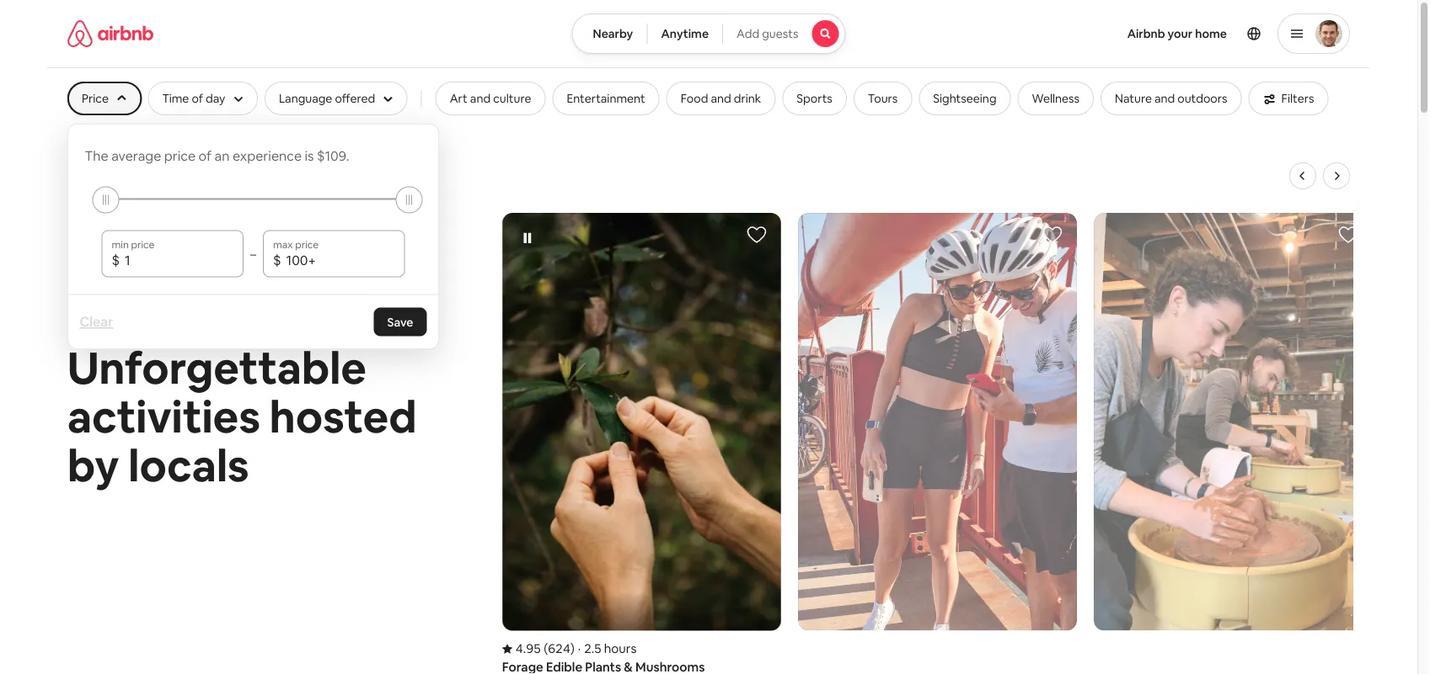 Task type: vqa. For each thing, say whether or not it's contained in the screenshot.
'Wellness' button
yes



Task type: locate. For each thing, give the bounding box(es) containing it.
guests
[[762, 26, 798, 41]]

2 and from the left
[[711, 91, 731, 106]]

and for food
[[711, 91, 731, 106]]

and for art
[[470, 91, 491, 106]]

$ right –
[[273, 252, 281, 269]]

2 $ from the left
[[273, 252, 281, 269]]

clear
[[80, 313, 113, 331]]

0 horizontal spatial and
[[470, 91, 491, 106]]

entertainment
[[567, 91, 645, 106]]

0 horizontal spatial $ text field
[[125, 252, 233, 269]]

of
[[199, 147, 212, 165]]

add to wishlist image
[[746, 225, 766, 245], [1042, 225, 1062, 245], [1338, 225, 1358, 245]]

Wellness button
[[1018, 82, 1094, 115]]

price
[[164, 147, 196, 165]]

1 and from the left
[[470, 91, 491, 106]]

Food and drink button
[[666, 82, 775, 115]]

and left drink
[[711, 91, 731, 106]]

(624)
[[543, 641, 574, 658]]

1 horizontal spatial and
[[711, 91, 731, 106]]

3 and from the left
[[1154, 91, 1175, 106]]

$ up "clear"
[[112, 252, 120, 269]]

wellness
[[1032, 91, 1080, 106]]

1 horizontal spatial $ text field
[[286, 252, 395, 269]]

and right nature at the right
[[1154, 91, 1175, 106]]

hosted
[[270, 389, 417, 446]]

2 $ text field from the left
[[286, 252, 395, 269]]

2.5
[[584, 641, 601, 658]]

1 horizontal spatial add to wishlist image
[[1042, 225, 1062, 245]]

Tours button
[[854, 82, 912, 115]]

unforgettable activities hosted by locals
[[67, 340, 417, 495]]

0 horizontal spatial add to wishlist image
[[746, 225, 766, 245]]

add
[[737, 26, 759, 41]]

1 add to wishlist image from the left
[[746, 225, 766, 245]]

and for nature
[[1154, 91, 1175, 106]]

by
[[67, 438, 119, 495]]

hours
[[604, 641, 636, 658]]

unforgettable
[[67, 340, 366, 397]]

$ text field
[[125, 252, 233, 269], [286, 252, 395, 269]]

culture
[[493, 91, 531, 106]]

and
[[470, 91, 491, 106], [711, 91, 731, 106], [1154, 91, 1175, 106]]

sightseeing
[[933, 91, 996, 106]]

$
[[112, 252, 120, 269], [273, 252, 281, 269]]

4.95 out of 5 average rating,  624 reviews image
[[502, 641, 574, 658]]

· 2.5 hours
[[577, 641, 636, 658]]

0 horizontal spatial $
[[112, 252, 120, 269]]

1 $ from the left
[[112, 252, 120, 269]]

2 add to wishlist image from the left
[[1042, 225, 1062, 245]]

clear button
[[71, 305, 122, 339]]

and right art
[[470, 91, 491, 106]]

2 horizontal spatial and
[[1154, 91, 1175, 106]]

food and drink
[[681, 91, 761, 106]]

profile element
[[866, 0, 1350, 67]]

the
[[85, 147, 108, 165]]

group
[[498, 163, 1372, 675]]

food
[[681, 91, 708, 106]]

nearby button
[[572, 13, 648, 54]]

outdoors
[[1178, 91, 1227, 106]]

group containing 4.95 (624)
[[498, 163, 1372, 675]]

add guests button
[[722, 13, 846, 54]]

add to wishlist image inside the 'forage edible plants & mushrooms' group
[[746, 225, 766, 245]]

2 horizontal spatial add to wishlist image
[[1338, 225, 1358, 245]]

price
[[82, 91, 109, 106]]

nature and outdoors
[[1115, 91, 1227, 106]]

None search field
[[572, 13, 846, 54]]

drink
[[734, 91, 761, 106]]

average
[[111, 147, 161, 165]]

1 horizontal spatial $
[[273, 252, 281, 269]]

art and culture
[[450, 91, 531, 106]]

price button
[[67, 82, 141, 115]]



Task type: describe. For each thing, give the bounding box(es) containing it.
Art and culture button
[[435, 82, 546, 115]]

·
[[577, 641, 580, 658]]

1 $ text field from the left
[[125, 252, 233, 269]]

forage edible plants & mushrooms group
[[502, 213, 781, 675]]

Entertainment button
[[552, 82, 660, 115]]

tours
[[868, 91, 898, 106]]

anytime
[[661, 26, 709, 41]]

Nature and outdoors button
[[1101, 82, 1242, 115]]

an
[[215, 147, 230, 165]]

–
[[250, 246, 256, 262]]

Sports button
[[782, 82, 847, 115]]

the average price of an experience is $109.
[[85, 147, 349, 165]]

anytime button
[[647, 13, 723, 54]]

add guests
[[737, 26, 798, 41]]

none search field containing nearby
[[572, 13, 846, 54]]

4.95
[[515, 641, 541, 658]]

$109.
[[317, 147, 349, 165]]

nature
[[1115, 91, 1152, 106]]

nearby
[[593, 26, 633, 41]]

art
[[450, 91, 468, 106]]

experience
[[232, 147, 302, 165]]

3 add to wishlist image from the left
[[1338, 225, 1358, 245]]

Sightseeing button
[[919, 82, 1011, 115]]

is
[[305, 147, 314, 165]]

activities
[[67, 389, 260, 446]]

sports
[[797, 91, 832, 106]]

4.95 (624)
[[515, 641, 574, 658]]

save button
[[374, 308, 427, 337]]

locals
[[128, 438, 249, 495]]

save
[[387, 315, 413, 330]]



